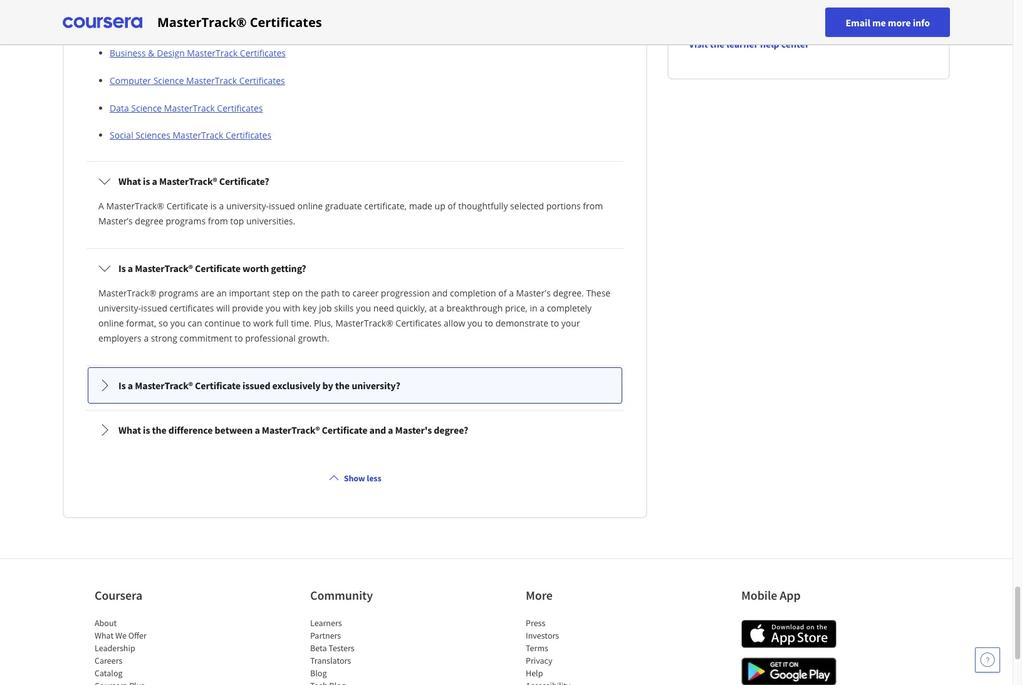 Task type: vqa. For each thing, say whether or not it's contained in the screenshot.
3rd Skill development in areas such as: from right
no



Task type: locate. For each thing, give the bounding box(es) containing it.
in inside mastertrack® programs are an important step on the path to career progression and completion of a master's degree. these university-issued certificates will provide you with key job skills you need quickly, at a breakthrough price, in a completely online format, so you can continue to work full time. plus, mastertrack® certificates allow you to demonstrate to your employers a strong commitment to professional growth.
[[530, 302, 538, 314]]

and up at
[[432, 287, 448, 299]]

and down university?
[[370, 424, 386, 436]]

list item for community
[[310, 680, 417, 685]]

coursera up business & design mastertrack certificates link
[[220, 20, 257, 31]]

0 vertical spatial in
[[307, 20, 315, 31]]

is inside dropdown button
[[118, 262, 126, 275]]

is up degree at the left of page
[[143, 175, 150, 188]]

up
[[435, 200, 446, 212]]

to down continue
[[235, 332, 243, 344]]

programs right degree at the left of page
[[166, 215, 206, 227]]

press investors terms privacy help
[[526, 618, 559, 679]]

mastertrack down business & design mastertrack certificates link
[[186, 75, 237, 87]]

issued inside "dropdown button"
[[243, 379, 271, 392]]

offer
[[128, 630, 147, 641]]

blog
[[310, 668, 327, 679]]

investors link
[[526, 630, 559, 641]]

0 vertical spatial master's
[[516, 287, 551, 299]]

you down breakthrough
[[468, 317, 483, 329]]

list item down privacy link
[[526, 680, 633, 685]]

mastertrack up computer science mastertrack certificates "link"
[[187, 47, 238, 59]]

is
[[143, 175, 150, 188], [210, 200, 217, 212], [143, 424, 150, 436]]

list for mastertrack® certificates on coursera are offered in a variety of categories to help meet any career goal.
[[103, 46, 612, 142]]

what down about
[[95, 630, 114, 641]]

and
[[432, 287, 448, 299], [370, 424, 386, 436]]

mastertrack
[[187, 47, 238, 59], [186, 75, 237, 87], [164, 102, 215, 114], [173, 129, 223, 141]]

professional
[[245, 332, 296, 344]]

master's
[[98, 215, 133, 227]]

is inside "dropdown button"
[[118, 379, 126, 392]]

list containing press
[[526, 617, 633, 685]]

0 horizontal spatial on
[[207, 20, 218, 31]]

the inside mastertrack® programs are an important step on the path to career progression and completion of a master's degree. these university-issued certificates will provide you with key job skills you need quickly, at a breakthrough price, in a completely online format, so you can continue to work full time. plus, mastertrack® certificates allow you to demonstrate to your employers a strong commitment to professional growth.
[[305, 287, 319, 299]]

1 vertical spatial help
[[760, 38, 780, 50]]

show less button
[[324, 467, 387, 490]]

step
[[272, 287, 290, 299]]

0 horizontal spatial and
[[370, 424, 386, 436]]

1 vertical spatial career
[[353, 287, 379, 299]]

1 vertical spatial in
[[530, 302, 538, 314]]

a down certificate?
[[219, 200, 224, 212]]

0 vertical spatial coursera
[[220, 20, 257, 31]]

1 vertical spatial master's
[[395, 424, 432, 436]]

what is the difference between a mastertrack® certificate and a master's degree?
[[118, 424, 469, 436]]

what up master's
[[118, 175, 141, 188]]

1 vertical spatial and
[[370, 424, 386, 436]]

programs up certificates
[[159, 287, 199, 299]]

science down the design
[[153, 75, 184, 87]]

translators
[[310, 655, 351, 666]]

commitment
[[180, 332, 232, 344]]

of right up
[[448, 200, 456, 212]]

1 vertical spatial is
[[210, 200, 217, 212]]

1 horizontal spatial of
[[448, 200, 456, 212]]

help
[[420, 20, 438, 31], [760, 38, 780, 50]]

2 vertical spatial what
[[95, 630, 114, 641]]

1 horizontal spatial are
[[259, 20, 273, 31]]

3 list item from the left
[[526, 680, 633, 685]]

0 horizontal spatial university-
[[98, 302, 141, 314]]

is
[[118, 262, 126, 275], [118, 379, 126, 392]]

is for is a mastertrack® certificate issued exclusively by the university?
[[118, 379, 126, 392]]

of up the price,
[[499, 287, 507, 299]]

mastertrack® down exclusively
[[262, 424, 320, 436]]

0 horizontal spatial master's
[[395, 424, 432, 436]]

mobile app
[[742, 587, 801, 603]]

issued left exclusively
[[243, 379, 271, 392]]

email me more info button
[[826, 8, 950, 37]]

privacy link
[[526, 655, 553, 666]]

we
[[115, 630, 127, 641]]

1 vertical spatial on
[[292, 287, 303, 299]]

what
[[118, 175, 141, 188], [118, 424, 141, 436], [95, 630, 114, 641]]

the up key
[[305, 287, 319, 299]]

allow
[[444, 317, 465, 329]]

mastertrack up social sciences mastertrack certificates
[[164, 102, 215, 114]]

university- up top
[[226, 200, 269, 212]]

science
[[153, 75, 184, 87], [131, 102, 162, 114]]

2 vertical spatial is
[[143, 424, 150, 436]]

what inside "dropdown button"
[[118, 424, 141, 436]]

mastertrack down data science mastertrack certificates at left
[[173, 129, 223, 141]]

0 vertical spatial from
[[583, 200, 603, 212]]

0 vertical spatial is
[[118, 262, 126, 275]]

certificates
[[250, 13, 322, 30], [159, 20, 205, 31], [240, 47, 286, 59], [239, 75, 285, 87], [217, 102, 263, 114], [226, 129, 272, 141], [396, 317, 442, 329]]

what for what is the difference between a mastertrack® certificate and a master's degree?
[[118, 424, 141, 436]]

you down step
[[266, 302, 281, 314]]

mastertrack® up the format,
[[98, 287, 156, 299]]

investors
[[526, 630, 559, 641]]

data
[[110, 102, 129, 114]]

mastertrack® up degree at the left of page
[[106, 200, 164, 212]]

1 vertical spatial online
[[98, 317, 124, 329]]

certificate inside a mastertrack® certificate is a university-issued online graduate certificate, made up of thoughtfully selected portions from master's degree programs from top universities.
[[167, 200, 208, 212]]

list item for coursera
[[95, 680, 201, 685]]

certificate,
[[364, 200, 407, 212]]

in right the price,
[[530, 302, 538, 314]]

online inside mastertrack® programs are an important step on the path to career progression and completion of a master's degree. these university-issued certificates will provide you with key job skills you need quickly, at a breakthrough price, in a completely online format, so you can continue to work full time. plus, mastertrack® certificates allow you to demonstrate to your employers a strong commitment to professional growth.
[[98, 317, 124, 329]]

1 vertical spatial from
[[208, 215, 228, 227]]

master's inside "dropdown button"
[[395, 424, 432, 436]]

is down what is a mastertrack® certificate?
[[210, 200, 217, 212]]

2 vertical spatial of
[[499, 287, 507, 299]]

coursera up about link on the bottom left of page
[[95, 587, 142, 603]]

career right any
[[480, 20, 507, 31]]

to down breakthrough
[[485, 317, 493, 329]]

online left the graduate on the left top of the page
[[298, 200, 323, 212]]

science for data
[[131, 102, 162, 114]]

you right skills
[[356, 302, 371, 314]]

0 vertical spatial and
[[432, 287, 448, 299]]

a inside is a mastertrack® certificate issued exclusively by the university? "dropdown button"
[[128, 379, 133, 392]]

online up employers
[[98, 317, 124, 329]]

are left an
[[201, 287, 214, 299]]

list containing about
[[95, 617, 201, 685]]

of right the variety
[[354, 20, 363, 31]]

1 horizontal spatial on
[[292, 287, 303, 299]]

computer science mastertrack certificates link
[[110, 75, 285, 87]]

list containing what is a mastertrack® certificate?
[[84, 0, 626, 452]]

is inside "dropdown button"
[[143, 424, 150, 436]]

exclusively
[[272, 379, 321, 392]]

mastertrack® down need on the top left of page
[[336, 317, 394, 329]]

mastertrack for data
[[164, 102, 215, 114]]

time.
[[291, 317, 312, 329]]

0 vertical spatial of
[[354, 20, 363, 31]]

0 horizontal spatial career
[[353, 287, 379, 299]]

0 vertical spatial on
[[207, 20, 218, 31]]

0 horizontal spatial are
[[201, 287, 214, 299]]

a down master's
[[128, 262, 133, 275]]

1 vertical spatial what
[[118, 424, 141, 436]]

issued up so
[[141, 302, 167, 314]]

mastertrack®
[[157, 13, 247, 30], [98, 20, 156, 31], [159, 175, 217, 188], [106, 200, 164, 212], [135, 262, 193, 275], [98, 287, 156, 299], [336, 317, 394, 329], [135, 379, 193, 392], [262, 424, 320, 436]]

university-
[[226, 200, 269, 212], [98, 302, 141, 314]]

format,
[[126, 317, 156, 329]]

mastertrack® down strong
[[135, 379, 193, 392]]

list item down the translators
[[310, 680, 417, 685]]

1 horizontal spatial and
[[432, 287, 448, 299]]

0 vertical spatial is
[[143, 175, 150, 188]]

0 vertical spatial issued
[[269, 200, 295, 212]]

certificate
[[167, 200, 208, 212], [195, 262, 241, 275], [195, 379, 241, 392], [322, 424, 368, 436]]

what left difference
[[118, 424, 141, 436]]

on up business & design mastertrack certificates link
[[207, 20, 218, 31]]

careers
[[95, 655, 122, 666]]

0 vertical spatial what
[[118, 175, 141, 188]]

1 vertical spatial is
[[118, 379, 126, 392]]

1 vertical spatial university-
[[98, 302, 141, 314]]

2 is from the top
[[118, 379, 126, 392]]

portions
[[546, 200, 581, 212]]

0 vertical spatial science
[[153, 75, 184, 87]]

master's left degree?
[[395, 424, 432, 436]]

0 horizontal spatial coursera
[[95, 587, 142, 603]]

continue
[[204, 317, 240, 329]]

0 vertical spatial online
[[298, 200, 323, 212]]

catalog
[[95, 668, 123, 679]]

on up with
[[292, 287, 303, 299]]

mastertrack for computer
[[186, 75, 237, 87]]

partners
[[310, 630, 341, 641]]

2 list item from the left
[[310, 680, 417, 685]]

university- up the format,
[[98, 302, 141, 314]]

list containing learners
[[310, 617, 417, 685]]

a down employers
[[128, 379, 133, 392]]

more
[[888, 16, 911, 29]]

to up skills
[[342, 287, 350, 299]]

list item for more
[[526, 680, 633, 685]]

0 horizontal spatial online
[[98, 317, 124, 329]]

help link
[[526, 668, 543, 679]]

visit the learner help center
[[689, 38, 809, 50]]

show
[[344, 473, 365, 484]]

1 vertical spatial issued
[[141, 302, 167, 314]]

employers
[[98, 332, 142, 344]]

need
[[374, 302, 394, 314]]

is down master's
[[118, 262, 126, 275]]

issued inside a mastertrack® certificate is a university-issued online graduate certificate, made up of thoughtfully selected portions from master's degree programs from top universities.
[[269, 200, 295, 212]]

is left difference
[[143, 424, 150, 436]]

key
[[303, 302, 317, 314]]

any
[[463, 20, 478, 31]]

privacy
[[526, 655, 553, 666]]

0 vertical spatial are
[[259, 20, 273, 31]]

1 horizontal spatial online
[[298, 200, 323, 212]]

1 vertical spatial are
[[201, 287, 214, 299]]

1 horizontal spatial master's
[[516, 287, 551, 299]]

in right offered
[[307, 20, 315, 31]]

variety
[[324, 20, 352, 31]]

master's up the price,
[[516, 287, 551, 299]]

from right "portions"
[[583, 200, 603, 212]]

science right data
[[131, 102, 162, 114]]

1 horizontal spatial career
[[480, 20, 507, 31]]

2 vertical spatial issued
[[243, 379, 271, 392]]

mastertrack® down 'social sciences mastertrack certificates' "link"
[[159, 175, 217, 188]]

a mastertrack® certificate is a university-issued online graduate certificate, made up of thoughtfully selected portions from master's degree programs from top universities.
[[98, 200, 603, 227]]

1 horizontal spatial university-
[[226, 200, 269, 212]]

quickly,
[[396, 302, 427, 314]]

you
[[266, 302, 281, 314], [356, 302, 371, 314], [170, 317, 185, 329], [468, 317, 483, 329]]

1 list item from the left
[[95, 680, 201, 685]]

list item
[[95, 680, 201, 685], [310, 680, 417, 685], [526, 680, 633, 685]]

are
[[259, 20, 273, 31], [201, 287, 214, 299]]

issued inside mastertrack® programs are an important step on the path to career progression and completion of a master's degree. these university-issued certificates will provide you with key job skills you need quickly, at a breakthrough price, in a completely online format, so you can continue to work full time. plus, mastertrack® certificates allow you to demonstrate to your employers a strong commitment to professional growth.
[[141, 302, 167, 314]]

mastertrack® up certificates
[[135, 262, 193, 275]]

getting?
[[271, 262, 306, 275]]

demonstrate
[[496, 317, 549, 329]]

mastertrack® up business
[[98, 20, 156, 31]]

help left center
[[760, 38, 780, 50]]

is for is a mastertrack® certificate worth getting?
[[118, 262, 126, 275]]

are left offered
[[259, 20, 273, 31]]

0 vertical spatial help
[[420, 20, 438, 31]]

2 horizontal spatial list item
[[526, 680, 633, 685]]

from left top
[[208, 215, 228, 227]]

1 is from the top
[[118, 262, 126, 275]]

0 vertical spatial university-
[[226, 200, 269, 212]]

issued up universities.
[[269, 200, 295, 212]]

price,
[[505, 302, 528, 314]]

mastertrack® certificates
[[157, 13, 322, 30]]

online
[[298, 200, 323, 212], [98, 317, 124, 329]]

what inside dropdown button
[[118, 175, 141, 188]]

a
[[317, 20, 322, 31], [152, 175, 157, 188], [219, 200, 224, 212], [128, 262, 133, 275], [509, 287, 514, 299], [440, 302, 444, 314], [540, 302, 545, 314], [144, 332, 149, 344], [128, 379, 133, 392], [255, 424, 260, 436], [388, 424, 393, 436]]

a inside what is a mastertrack® certificate? dropdown button
[[152, 175, 157, 188]]

made
[[409, 200, 433, 212]]

a up demonstrate
[[540, 302, 545, 314]]

career
[[480, 20, 507, 31], [353, 287, 379, 299]]

list containing business & design mastertrack certificates
[[103, 46, 612, 142]]

a up degree at the left of page
[[152, 175, 157, 188]]

coursera
[[220, 20, 257, 31], [95, 587, 142, 603]]

list item down catalog
[[95, 680, 201, 685]]

certificate down what is a mastertrack® certificate?
[[167, 200, 208, 212]]

1 horizontal spatial help
[[760, 38, 780, 50]]

email
[[846, 16, 871, 29]]

1 vertical spatial science
[[131, 102, 162, 114]]

degree
[[135, 215, 164, 227]]

show less
[[344, 473, 382, 484]]

help left the meet
[[420, 20, 438, 31]]

0 vertical spatial programs
[[166, 215, 206, 227]]

0 horizontal spatial list item
[[95, 680, 201, 685]]

certificate up an
[[195, 262, 241, 275]]

1 vertical spatial programs
[[159, 287, 199, 299]]

is inside a mastertrack® certificate is a university-issued online graduate certificate, made up of thoughtfully selected portions from master's degree programs from top universities.
[[210, 200, 217, 212]]

1 horizontal spatial in
[[530, 302, 538, 314]]

1 vertical spatial of
[[448, 200, 456, 212]]

to
[[409, 20, 418, 31], [342, 287, 350, 299], [243, 317, 251, 329], [485, 317, 493, 329], [551, 317, 559, 329], [235, 332, 243, 344]]

list for community
[[310, 617, 417, 685]]

list
[[84, 0, 626, 452], [103, 46, 612, 142], [95, 617, 201, 685], [310, 617, 417, 685], [526, 617, 633, 685]]

1 horizontal spatial list item
[[310, 680, 417, 685]]

0 horizontal spatial from
[[208, 215, 228, 227]]

is down employers
[[118, 379, 126, 392]]

is inside dropdown button
[[143, 175, 150, 188]]

career up need on the top left of page
[[353, 287, 379, 299]]

2 horizontal spatial of
[[499, 287, 507, 299]]

social sciences mastertrack certificates
[[110, 129, 272, 141]]



Task type: describe. For each thing, give the bounding box(es) containing it.
more
[[526, 587, 553, 603]]

a right at
[[440, 302, 444, 314]]

beta testers link
[[310, 643, 355, 654]]

careers link
[[95, 655, 122, 666]]

programs inside mastertrack® programs are an important step on the path to career progression and completion of a master's degree. these university-issued certificates will provide you with key job skills you need quickly, at a breakthrough price, in a completely online format, so you can continue to work full time. plus, mastertrack® certificates allow you to demonstrate to your employers a strong commitment to professional growth.
[[159, 287, 199, 299]]

learners
[[310, 618, 342, 629]]

mastertrack® up business & design mastertrack certificates link
[[157, 13, 247, 30]]

online inside a mastertrack® certificate is a university-issued online graduate certificate, made up of thoughtfully selected portions from master's degree programs from top universities.
[[298, 200, 323, 212]]

is for difference
[[143, 424, 150, 436]]

on inside mastertrack® programs are an important step on the path to career progression and completion of a master's degree. these university-issued certificates will provide you with key job skills you need quickly, at a breakthrough price, in a completely online format, so you can continue to work full time. plus, mastertrack® certificates allow you to demonstrate to your employers a strong commitment to professional growth.
[[292, 287, 303, 299]]

about link
[[95, 618, 117, 629]]

app
[[780, 587, 801, 603]]

goal.
[[509, 20, 528, 31]]

science for computer
[[153, 75, 184, 87]]

business
[[110, 47, 146, 59]]

you right so
[[170, 317, 185, 329]]

worth
[[243, 262, 269, 275]]

an
[[217, 287, 227, 299]]

to right categories on the left top
[[409, 20, 418, 31]]

learners link
[[310, 618, 342, 629]]

center
[[782, 38, 809, 50]]

breakthrough
[[447, 302, 503, 314]]

what is a mastertrack® certificate?
[[118, 175, 269, 188]]

terms link
[[526, 643, 548, 654]]

university?
[[352, 379, 400, 392]]

help
[[526, 668, 543, 679]]

completely
[[547, 302, 592, 314]]

beta
[[310, 643, 327, 654]]

the left difference
[[152, 424, 167, 436]]

is a mastertrack® certificate worth getting? button
[[88, 251, 622, 286]]

by
[[323, 379, 333, 392]]

certificates inside mastertrack® programs are an important step on the path to career progression and completion of a master's degree. these university-issued certificates will provide you with key job skills you need quickly, at a breakthrough price, in a completely online format, so you can continue to work full time. plus, mastertrack® certificates allow you to demonstrate to your employers a strong commitment to professional growth.
[[396, 317, 442, 329]]

data science mastertrack certificates
[[110, 102, 263, 114]]

what for what is a mastertrack® certificate?
[[118, 175, 141, 188]]

at
[[429, 302, 437, 314]]

and inside mastertrack® programs are an important step on the path to career progression and completion of a master's degree. these university-issued certificates will provide you with key job skills you need quickly, at a breakthrough price, in a completely online format, so you can continue to work full time. plus, mastertrack® certificates allow you to demonstrate to your employers a strong commitment to professional growth.
[[432, 287, 448, 299]]

university- inside a mastertrack® certificate is a university-issued online graduate certificate, made up of thoughtfully selected portions from master's degree programs from top universities.
[[226, 200, 269, 212]]

business & design mastertrack certificates
[[110, 47, 286, 59]]

what is the difference between a mastertrack® certificate and a master's degree? button
[[88, 413, 622, 448]]

top
[[230, 215, 244, 227]]

to down provide
[[243, 317, 251, 329]]

design
[[157, 47, 185, 59]]

job
[[319, 302, 332, 314]]

a inside is a mastertrack® certificate worth getting? dropdown button
[[128, 262, 133, 275]]

mastertrack® certificates on coursera are offered in a variety of categories to help meet any career goal.
[[98, 20, 528, 31]]

certificate?
[[219, 175, 269, 188]]

list for coursera
[[95, 617, 201, 685]]

with
[[283, 302, 301, 314]]

growth.
[[298, 332, 329, 344]]

and inside "dropdown button"
[[370, 424, 386, 436]]

selected
[[510, 200, 544, 212]]

graduate
[[325, 200, 362, 212]]

social
[[110, 129, 133, 141]]

what inside about what we offer leadership careers catalog
[[95, 630, 114, 641]]

a up the price,
[[509, 287, 514, 299]]

the right visit
[[710, 38, 725, 50]]

translators link
[[310, 655, 351, 666]]

blog link
[[310, 668, 327, 679]]

0 horizontal spatial of
[[354, 20, 363, 31]]

degree.
[[553, 287, 584, 299]]

a right between
[[255, 424, 260, 436]]

testers
[[329, 643, 355, 654]]

degree?
[[434, 424, 469, 436]]

mastertrack® programs are an important step on the path to career progression and completion of a master's degree. these university-issued certificates will provide you with key job skills you need quickly, at a breakthrough price, in a completely online format, so you can continue to work full time. plus, mastertrack® certificates allow you to demonstrate to your employers a strong commitment to professional growth.
[[98, 287, 611, 344]]

mastertrack® inside dropdown button
[[159, 175, 217, 188]]

certificate inside dropdown button
[[195, 262, 241, 275]]

the right by
[[335, 379, 350, 392]]

download on the app store image
[[742, 620, 837, 648]]

0 horizontal spatial help
[[420, 20, 438, 31]]

list for more
[[526, 617, 633, 685]]

will
[[216, 302, 230, 314]]

a inside a mastertrack® certificate is a university-issued online graduate certificate, made up of thoughtfully selected portions from master's degree programs from top universities.
[[219, 200, 224, 212]]

thoughtfully
[[458, 200, 508, 212]]

university- inside mastertrack® programs are an important step on the path to career progression and completion of a master's degree. these university-issued certificates will provide you with key job skills you need quickly, at a breakthrough price, in a completely online format, so you can continue to work full time. plus, mastertrack® certificates allow you to demonstrate to your employers a strong commitment to professional growth.
[[98, 302, 141, 314]]

mastertrack for social
[[173, 129, 223, 141]]

help center image
[[980, 653, 996, 668]]

press link
[[526, 618, 546, 629]]

learner
[[727, 38, 758, 50]]

these
[[586, 287, 611, 299]]

data science mastertrack certificates link
[[110, 102, 263, 114]]

career inside mastertrack® programs are an important step on the path to career progression and completion of a master's degree. these university-issued certificates will provide you with key job skills you need quickly, at a breakthrough price, in a completely online format, so you can continue to work full time. plus, mastertrack® certificates allow you to demonstrate to your employers a strong commitment to professional growth.
[[353, 287, 379, 299]]

mastertrack® inside a mastertrack® certificate is a university-issued online graduate certificate, made up of thoughtfully selected portions from master's degree programs from top universities.
[[106, 200, 164, 212]]

about
[[95, 618, 117, 629]]

what is a mastertrack® certificate? button
[[88, 164, 622, 199]]

catalog link
[[95, 668, 123, 679]]

of inside a mastertrack® certificate is a university-issued online graduate certificate, made up of thoughtfully selected portions from master's degree programs from top universities.
[[448, 200, 456, 212]]

sciences
[[136, 129, 170, 141]]

path
[[321, 287, 340, 299]]

a down the format,
[[144, 332, 149, 344]]

community
[[310, 587, 373, 603]]

computer
[[110, 75, 151, 87]]

master's inside mastertrack® programs are an important step on the path to career progression and completion of a master's degree. these university-issued certificates will provide you with key job skills you need quickly, at a breakthrough price, in a completely online format, so you can continue to work full time. plus, mastertrack® certificates allow you to demonstrate to your employers a strong commitment to professional growth.
[[516, 287, 551, 299]]

business & design mastertrack certificates link
[[110, 47, 286, 59]]

is a mastertrack® certificate issued exclusively by the university?
[[118, 379, 400, 392]]

0 vertical spatial career
[[480, 20, 507, 31]]

certificate up between
[[195, 379, 241, 392]]

a
[[98, 200, 104, 212]]

visit
[[689, 38, 708, 50]]

computer science mastertrack certificates
[[110, 75, 285, 87]]

1 vertical spatial coursera
[[95, 587, 142, 603]]

1 horizontal spatial coursera
[[220, 20, 257, 31]]

visit the learner help center link
[[689, 38, 809, 50]]

me
[[873, 16, 886, 29]]

terms
[[526, 643, 548, 654]]

of inside mastertrack® programs are an important step on the path to career progression and completion of a master's degree. these university-issued certificates will provide you with key job skills you need quickly, at a breakthrough price, in a completely online format, so you can continue to work full time. plus, mastertrack® certificates allow you to demonstrate to your employers a strong commitment to professional growth.
[[499, 287, 507, 299]]

provide
[[232, 302, 263, 314]]

so
[[159, 317, 168, 329]]

mastertrack® inside dropdown button
[[135, 262, 193, 275]]

coursera image
[[63, 12, 142, 32]]

a left the variety
[[317, 20, 322, 31]]

are inside mastertrack® programs are an important step on the path to career progression and completion of a master's degree. these university-issued certificates will provide you with key job skills you need quickly, at a breakthrough price, in a completely online format, so you can continue to work full time. plus, mastertrack® certificates allow you to demonstrate to your employers a strong commitment to professional growth.
[[201, 287, 214, 299]]

your
[[562, 317, 580, 329]]

between
[[215, 424, 253, 436]]

a down university?
[[388, 424, 393, 436]]

less
[[367, 473, 382, 484]]

can
[[188, 317, 202, 329]]

leadership link
[[95, 643, 135, 654]]

categories
[[365, 20, 407, 31]]

to left the your
[[551, 317, 559, 329]]

is a mastertrack® certificate worth getting?
[[118, 262, 306, 275]]

progression
[[381, 287, 430, 299]]

social sciences mastertrack certificates link
[[110, 129, 272, 141]]

what we offer link
[[95, 630, 147, 641]]

is a mastertrack® certificate issued exclusively by the university? button
[[88, 368, 622, 403]]

is for mastertrack®
[[143, 175, 150, 188]]

learners partners beta testers translators blog
[[310, 618, 355, 679]]

partners link
[[310, 630, 341, 641]]

universities.
[[246, 215, 295, 227]]

completion
[[450, 287, 496, 299]]

certificate down is a mastertrack® certificate issued exclusively by the university? "dropdown button"
[[322, 424, 368, 436]]

0 horizontal spatial in
[[307, 20, 315, 31]]

programs inside a mastertrack® certificate is a university-issued online graduate certificate, made up of thoughtfully selected portions from master's degree programs from top universities.
[[166, 215, 206, 227]]

get it on google play image
[[742, 658, 837, 685]]

1 horizontal spatial from
[[583, 200, 603, 212]]



